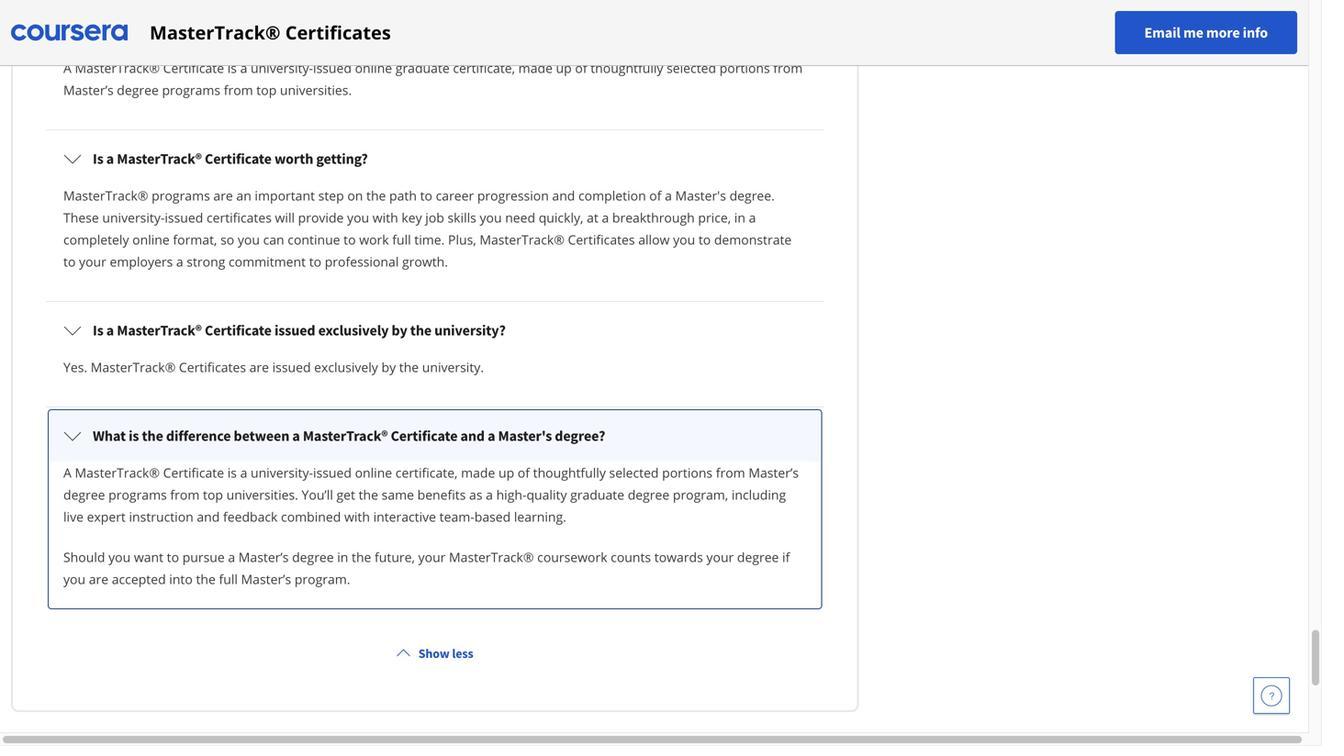 Task type: describe. For each thing, give the bounding box(es) containing it.
breakthrough
[[613, 209, 695, 226]]

selected inside a mastertrack® certificate is a university-issued online graduate certificate, made up of thoughtfully selected portions from master's degree programs from top universities.
[[667, 59, 717, 77]]

what is a mastertrack® certificate? button
[[49, 5, 821, 57]]

you left want
[[108, 549, 131, 566]]

is inside a mastertrack® certificate is a university-issued online graduate certificate, made up of thoughtfully selected portions from master's degree programs from top universities.
[[228, 59, 237, 77]]

the down pursue
[[196, 571, 216, 588]]

completely
[[63, 231, 129, 248]]

universities. inside a mastertrack® certificate is a university-issued online graduate certificate, made up of thoughtfully selected portions from master's degree programs from top universities.
[[280, 81, 352, 99]]

mastertrack® inside what is the difference between a mastertrack® certificate and a master's degree? dropdown button
[[303, 427, 388, 445]]

of inside a mastertrack® certificate is a university-issued online certificate, made up of thoughtfully selected portions from master's degree programs from top universities. you'll get the same benefits as a high-quality graduate degree program, including live expert instruction and feedback combined with interactive team-based learning.
[[518, 464, 530, 482]]

job
[[426, 209, 444, 226]]

at
[[587, 209, 599, 226]]

certificates
[[207, 209, 272, 226]]

master's inside dropdown button
[[498, 427, 552, 445]]

combined
[[281, 508, 341, 526]]

help center image
[[1261, 685, 1283, 707]]

interactive
[[373, 508, 436, 526]]

a inside should you want to pursue a master's degree in the future, your mastertrack® coursework counts towards your degree if you are accepted into the full master's program.
[[228, 549, 235, 566]]

in inside the mastertrack® programs are an important step on the path to career progression and completion of a master's degree. these university-issued certificates will provide you with key job skills you need quickly, at a breakthrough price, in a completely online format, so you can continue to work full time. plus, mastertrack® certificates allow you to demonstrate to your employers a strong commitment to professional growth.
[[735, 209, 746, 226]]

you right the allow
[[673, 231, 696, 248]]

certificate inside a mastertrack® certificate is a university-issued online graduate certificate, made up of thoughtfully selected portions from master's degree programs from top universities.
[[163, 59, 224, 77]]

learning.
[[514, 508, 567, 526]]

university?
[[435, 321, 506, 340]]

degree up the program.
[[292, 549, 334, 566]]

growth.
[[402, 253, 448, 270]]

should you want to pursue a master's degree in the future, your mastertrack® coursework counts towards your degree if you are accepted into the full master's program.
[[63, 549, 790, 588]]

work
[[359, 231, 389, 248]]

so
[[221, 231, 234, 248]]

degree.
[[730, 187, 775, 204]]

by for university?
[[392, 321, 408, 340]]

degree left program,
[[628, 486, 670, 504]]

is a mastertrack® certificate issued exclusively by the university? button
[[49, 305, 821, 356]]

including
[[732, 486, 786, 504]]

live
[[63, 508, 84, 526]]

these
[[63, 209, 99, 226]]

mastertrack® certificates
[[150, 20, 391, 45]]

to down "price,"
[[699, 231, 711, 248]]

is inside a mastertrack® certificate is a university-issued online certificate, made up of thoughtfully selected portions from master's degree programs from top universities. you'll get the same benefits as a high-quality graduate degree program, including live expert instruction and feedback combined with interactive team-based learning.
[[228, 464, 237, 482]]

yes. mastertrack® certificates are issued exclusively by the university.
[[63, 359, 484, 376]]

master's left the program.
[[241, 571, 291, 588]]

professional
[[325, 253, 399, 270]]

of inside the mastertrack® programs are an important step on the path to career progression and completion of a master's degree. these university-issued certificates will provide you with key job skills you need quickly, at a breakthrough price, in a completely online format, so you can continue to work full time. plus, mastertrack® certificates allow you to demonstrate to your employers a strong commitment to professional growth.
[[650, 187, 662, 204]]

more
[[1207, 23, 1241, 42]]

issued inside dropdown button
[[275, 321, 316, 340]]

to left work
[[344, 231, 356, 248]]

on
[[348, 187, 363, 204]]

and inside a mastertrack® certificate is a university-issued online certificate, made up of thoughtfully selected portions from master's degree programs from top universities. you'll get the same benefits as a high-quality graduate degree program, including live expert instruction and feedback combined with interactive team-based learning.
[[197, 508, 220, 526]]

mastertrack® programs are an important step on the path to career progression and completion of a master's degree. these university-issued certificates will provide you with key job skills you need quickly, at a breakthrough price, in a completely online format, so you can continue to work full time. plus, mastertrack® certificates allow you to demonstrate to your employers a strong commitment to professional growth.
[[63, 187, 792, 270]]

the left future, at the bottom left
[[352, 549, 371, 566]]

issued inside a mastertrack® certificate is a university-issued online certificate, made up of thoughtfully selected portions from master's degree programs from top universities. you'll get the same benefits as a high-quality graduate degree program, including live expert instruction and feedback combined with interactive team-based learning.
[[313, 464, 352, 482]]

between
[[234, 427, 290, 445]]

important
[[255, 187, 315, 204]]

certificate inside a mastertrack® certificate is a university-issued online certificate, made up of thoughtfully selected portions from master's degree programs from top universities. you'll get the same benefits as a high-quality graduate degree program, including live expert instruction and feedback combined with interactive team-based learning.
[[163, 464, 224, 482]]

the inside is a mastertrack® certificate issued exclusively by the university? dropdown button
[[410, 321, 432, 340]]

the inside a mastertrack® certificate is a university-issued online certificate, made up of thoughtfully selected portions from master's degree programs from top universities. you'll get the same benefits as a high-quality graduate degree program, including live expert instruction and feedback combined with interactive team-based learning.
[[359, 486, 378, 504]]

master's inside a mastertrack® certificate is a university-issued online graduate certificate, made up of thoughtfully selected portions from master's degree programs from top universities.
[[63, 81, 114, 99]]

getting?
[[316, 150, 368, 168]]

feedback
[[223, 508, 278, 526]]

the inside what is the difference between a mastertrack® certificate and a master's degree? dropdown button
[[142, 427, 163, 445]]

completion
[[579, 187, 646, 204]]

commitment
[[229, 253, 306, 270]]

thoughtfully inside a mastertrack® certificate is a university-issued online graduate certificate, made up of thoughtfully selected portions from master's degree programs from top universities.
[[591, 59, 664, 77]]

master's inside the mastertrack® programs are an important step on the path to career progression and completion of a master's degree. these university-issued certificates will provide you with key job skills you need quickly, at a breakthrough price, in a completely online format, so you can continue to work full time. plus, mastertrack® certificates allow you to demonstrate to your employers a strong commitment to professional growth.
[[676, 187, 727, 204]]

you right so
[[238, 231, 260, 248]]

what for what is the difference between a mastertrack® certificate and a master's degree?
[[93, 427, 126, 445]]

into
[[169, 571, 193, 588]]

want
[[134, 549, 164, 566]]

are inside the mastertrack® programs are an important step on the path to career progression and completion of a master's degree. these university-issued certificates will provide you with key job skills you need quickly, at a breakthrough price, in a completely online format, so you can continue to work full time. plus, mastertrack® certificates allow you to demonstrate to your employers a strong commitment to professional growth.
[[213, 187, 233, 204]]

university- inside the mastertrack® programs are an important step on the path to career progression and completion of a master's degree. these university-issued certificates will provide you with key job skills you need quickly, at a breakthrough price, in a completely online format, so you can continue to work full time. plus, mastertrack® certificates allow you to demonstrate to your employers a strong commitment to professional growth.
[[102, 209, 165, 226]]

is a mastertrack® certificate issued exclusively by the university?
[[93, 321, 506, 340]]

by for university.
[[382, 359, 396, 376]]

expert
[[87, 508, 126, 526]]

strong
[[187, 253, 225, 270]]

the left university.
[[399, 359, 419, 376]]

need
[[505, 209, 536, 226]]

can
[[263, 231, 284, 248]]

an
[[236, 187, 251, 204]]

portions inside a mastertrack® certificate is a university-issued online graduate certificate, made up of thoughtfully selected portions from master's degree programs from top universities.
[[720, 59, 770, 77]]

you right skills
[[480, 209, 502, 226]]

quickly,
[[539, 209, 584, 226]]

me
[[1184, 23, 1204, 42]]

full inside the mastertrack® programs are an important step on the path to career progression and completion of a master's degree. these university-issued certificates will provide you with key job skills you need quickly, at a breakthrough price, in a completely online format, so you can continue to work full time. plus, mastertrack® certificates allow you to demonstrate to your employers a strong commitment to professional growth.
[[392, 231, 411, 248]]

online inside the mastertrack® programs are an important step on the path to career progression and completion of a master's degree. these university-issued certificates will provide you with key job skills you need quickly, at a breakthrough price, in a completely online format, so you can continue to work full time. plus, mastertrack® certificates allow you to demonstrate to your employers a strong commitment to professional growth.
[[132, 231, 170, 248]]

certificate?
[[240, 22, 314, 40]]

what is the difference between a mastertrack® certificate and a master's degree? button
[[49, 411, 821, 462]]

list containing what is a mastertrack® certificate?
[[42, 0, 828, 615]]

degree up live
[[63, 486, 105, 504]]

certificate inside dropdown button
[[205, 321, 272, 340]]

difference
[[166, 427, 231, 445]]

allow
[[639, 231, 670, 248]]

made inside a mastertrack® certificate is a university-issued online graduate certificate, made up of thoughtfully selected portions from master's degree programs from top universities.
[[519, 59, 553, 77]]

master's inside a mastertrack® certificate is a university-issued online certificate, made up of thoughtfully selected portions from master's degree programs from top universities. you'll get the same benefits as a high-quality graduate degree program, including live expert instruction and feedback combined with interactive team-based learning.
[[749, 464, 799, 482]]

instruction
[[129, 508, 194, 526]]

of inside a mastertrack® certificate is a university-issued online graduate certificate, made up of thoughtfully selected portions from master's degree programs from top universities.
[[575, 59, 587, 77]]

university- for programs
[[251, 59, 313, 77]]

email me more info
[[1145, 23, 1269, 42]]

program.
[[295, 571, 350, 588]]

key
[[402, 209, 422, 226]]

path
[[390, 187, 417, 204]]

plus,
[[448, 231, 476, 248]]

email me more info button
[[1116, 11, 1298, 54]]

high-
[[497, 486, 527, 504]]

and inside the mastertrack® programs are an important step on the path to career progression and completion of a master's degree. these university-issued certificates will provide you with key job skills you need quickly, at a breakthrough price, in a completely online format, so you can continue to work full time. plus, mastertrack® certificates allow you to demonstrate to your employers a strong commitment to professional growth.
[[552, 187, 575, 204]]

what is a mastertrack® certificate?
[[93, 22, 314, 40]]

1 horizontal spatial your
[[418, 549, 446, 566]]

what for what is a mastertrack® certificate?
[[93, 22, 126, 40]]

yes.
[[63, 359, 87, 376]]

team-
[[440, 508, 475, 526]]

what is the difference between a mastertrack® certificate and a master's degree?
[[93, 427, 606, 445]]

a mastertrack® certificate is a university-issued online graduate certificate, made up of thoughtfully selected portions from master's degree programs from top universities.
[[63, 59, 803, 99]]

show
[[419, 646, 450, 662]]

top inside a mastertrack® certificate is a university-issued online certificate, made up of thoughtfully selected portions from master's degree programs from top universities. you'll get the same benefits as a high-quality graduate degree program, including live expert instruction and feedback combined with interactive team-based learning.
[[203, 486, 223, 504]]

issued inside the mastertrack® programs are an important step on the path to career progression and completion of a master's degree. these university-issued certificates will provide you with key job skills you need quickly, at a breakthrough price, in a completely online format, so you can continue to work full time. plus, mastertrack® certificates allow you to demonstrate to your employers a strong commitment to professional growth.
[[165, 209, 203, 226]]



Task type: vqa. For each thing, say whether or not it's contained in the screenshot.
A MasterTrack® Certificate is a university-issued online certificate, made up of thoughtfully selected portions from Master's degree programs from top universities. You'll get the same benefits as a high-quality graduate degree program, including live expert instruction and feedback combined with interactive team-based learning.
yes



Task type: locate. For each thing, give the bounding box(es) containing it.
by inside dropdown button
[[392, 321, 408, 340]]

certificate, inside a mastertrack® certificate is a university-issued online certificate, made up of thoughtfully selected portions from master's degree programs from top universities. you'll get the same benefits as a high-quality graduate degree program, including live expert instruction and feedback combined with interactive team-based learning.
[[396, 464, 458, 482]]

issued up get
[[313, 464, 352, 482]]

graduate right quality
[[571, 486, 625, 504]]

2 horizontal spatial are
[[250, 359, 269, 376]]

thoughtfully
[[591, 59, 664, 77], [533, 464, 606, 482]]

a
[[142, 22, 150, 40], [240, 59, 247, 77], [106, 150, 114, 168], [665, 187, 672, 204], [602, 209, 609, 226], [749, 209, 756, 226], [176, 253, 183, 270], [106, 321, 114, 340], [292, 427, 300, 445], [488, 427, 496, 445], [240, 464, 247, 482], [486, 486, 493, 504], [228, 549, 235, 566]]

graduate inside a mastertrack® certificate is a university-issued online graduate certificate, made up of thoughtfully selected portions from master's degree programs from top universities.
[[396, 59, 450, 77]]

2 vertical spatial and
[[197, 508, 220, 526]]

is down what is a mastertrack® certificate? at the left of the page
[[228, 59, 237, 77]]

format,
[[173, 231, 217, 248]]

mastertrack® inside should you want to pursue a master's degree in the future, your mastertrack® coursework counts towards your degree if you are accepted into the full master's program.
[[449, 549, 534, 566]]

master's down coursera image
[[63, 81, 114, 99]]

0 vertical spatial a
[[63, 59, 72, 77]]

0 horizontal spatial up
[[499, 464, 515, 482]]

programs up instruction
[[109, 486, 167, 504]]

portions inside a mastertrack® certificate is a university-issued online certificate, made up of thoughtfully selected portions from master's degree programs from top universities. you'll get the same benefits as a high-quality graduate degree program, including live expert instruction and feedback combined with interactive team-based learning.
[[662, 464, 713, 482]]

0 vertical spatial online
[[355, 59, 392, 77]]

is up the these
[[93, 150, 104, 168]]

a up live
[[63, 464, 72, 482]]

in up the program.
[[337, 549, 348, 566]]

0 vertical spatial up
[[556, 59, 572, 77]]

exclusively for university.
[[314, 359, 378, 376]]

0 vertical spatial by
[[392, 321, 408, 340]]

full inside should you want to pursue a master's degree in the future, your mastertrack® coursework counts towards your degree if you are accepted into the full master's program.
[[219, 571, 238, 588]]

and up as
[[461, 427, 485, 445]]

is for is a mastertrack® certificate issued exclusively by the university?
[[93, 321, 104, 340]]

1 vertical spatial graduate
[[571, 486, 625, 504]]

0 vertical spatial is
[[93, 150, 104, 168]]

programs inside the mastertrack® programs are an important step on the path to career progression and completion of a master's degree. these university-issued certificates will provide you with key job skills you need quickly, at a breakthrough price, in a completely online format, so you can continue to work full time. plus, mastertrack® certificates allow you to demonstrate to your employers a strong commitment to professional growth.
[[152, 187, 210, 204]]

future,
[[375, 549, 415, 566]]

universities. down certificate?
[[280, 81, 352, 99]]

to right path on the left top of the page
[[420, 187, 433, 204]]

1 what from the top
[[93, 22, 126, 40]]

with inside a mastertrack® certificate is a university-issued online certificate, made up of thoughtfully selected portions from master's degree programs from top universities. you'll get the same benefits as a high-quality graduate degree program, including live expert instruction and feedback combined with interactive team-based learning.
[[344, 508, 370, 526]]

a inside a mastertrack® certificate is a university-issued online graduate certificate, made up of thoughtfully selected portions from master's degree programs from top universities.
[[240, 59, 247, 77]]

a for a mastertrack® certificate is a university-issued online certificate, made up of thoughtfully selected portions from master's degree programs from top universities. you'll get the same benefits as a high-quality graduate degree program, including live expert instruction and feedback combined with interactive team-based learning.
[[63, 464, 72, 482]]

certificate,
[[453, 59, 515, 77], [396, 464, 458, 482]]

mastertrack® inside a mastertrack® certificate is a university-issued online certificate, made up of thoughtfully selected portions from master's degree programs from top universities. you'll get the same benefits as a high-quality graduate degree program, including live expert instruction and feedback combined with interactive team-based learning.
[[75, 464, 160, 482]]

certificate down what is a mastertrack® certificate? at the left of the page
[[163, 59, 224, 77]]

0 horizontal spatial are
[[89, 571, 108, 588]]

master's up including
[[749, 464, 799, 482]]

with inside the mastertrack® programs are an important step on the path to career progression and completion of a master's degree. these university-issued certificates will provide you with key job skills you need quickly, at a breakthrough price, in a completely online format, so you can continue to work full time. plus, mastertrack® certificates allow you to demonstrate to your employers a strong commitment to professional growth.
[[373, 209, 398, 226]]

the left difference
[[142, 427, 163, 445]]

1 horizontal spatial master's
[[676, 187, 727, 204]]

issued up yes. mastertrack® certificates are issued exclusively by the university.
[[275, 321, 316, 340]]

mastertrack® inside a mastertrack® certificate is a university-issued online graduate certificate, made up of thoughtfully selected portions from master's degree programs from top universities.
[[75, 59, 160, 77]]

the up university.
[[410, 321, 432, 340]]

benefits
[[418, 486, 466, 504]]

0 horizontal spatial full
[[219, 571, 238, 588]]

0 horizontal spatial of
[[518, 464, 530, 482]]

up inside a mastertrack® certificate is a university-issued online certificate, made up of thoughtfully selected portions from master's degree programs from top universities. you'll get the same benefits as a high-quality graduate degree program, including live expert instruction and feedback combined with interactive team-based learning.
[[499, 464, 515, 482]]

1 horizontal spatial with
[[373, 209, 398, 226]]

1 horizontal spatial top
[[257, 81, 277, 99]]

1 vertical spatial a
[[63, 464, 72, 482]]

with up work
[[373, 209, 398, 226]]

1 horizontal spatial of
[[575, 59, 587, 77]]

universities. up the feedback
[[227, 486, 298, 504]]

skills
[[448, 209, 477, 226]]

progression
[[478, 187, 549, 204]]

1 horizontal spatial graduate
[[571, 486, 625, 504]]

worth
[[275, 150, 313, 168]]

certificate
[[163, 59, 224, 77], [205, 150, 272, 168], [205, 321, 272, 340], [391, 427, 458, 445], [163, 464, 224, 482]]

certificate up an
[[205, 150, 272, 168]]

master's down the feedback
[[239, 549, 289, 566]]

1 horizontal spatial certificates
[[285, 20, 391, 45]]

to down completely
[[63, 253, 76, 270]]

up
[[556, 59, 572, 77], [499, 464, 515, 482]]

2 horizontal spatial certificates
[[568, 231, 635, 248]]

1 vertical spatial full
[[219, 571, 238, 588]]

1 vertical spatial master's
[[498, 427, 552, 445]]

is inside dropdown button
[[93, 321, 104, 340]]

master's left the degree?
[[498, 427, 552, 445]]

certificates
[[285, 20, 391, 45], [568, 231, 635, 248], [179, 359, 246, 376]]

1 vertical spatial online
[[132, 231, 170, 248]]

university-
[[251, 59, 313, 77], [102, 209, 165, 226], [251, 464, 313, 482]]

university- inside a mastertrack® certificate is a university-issued online certificate, made up of thoughtfully selected portions from master's degree programs from top universities. you'll get the same benefits as a high-quality graduate degree program, including live expert instruction and feedback combined with interactive team-based learning.
[[251, 464, 313, 482]]

2 vertical spatial are
[[89, 571, 108, 588]]

is for is a mastertrack® certificate worth getting?
[[93, 150, 104, 168]]

up inside a mastertrack® certificate is a university-issued online graduate certificate, made up of thoughtfully selected portions from master's degree programs from top universities.
[[556, 59, 572, 77]]

0 vertical spatial what
[[93, 22, 126, 40]]

a mastertrack® certificate is a university-issued online certificate, made up of thoughtfully selected portions from master's degree programs from top universities. you'll get the same benefits as a high-quality graduate degree program, including live expert instruction and feedback combined with interactive team-based learning.
[[63, 464, 799, 526]]

university- up you'll
[[251, 464, 313, 482]]

certificate, inside a mastertrack® certificate is a university-issued online graduate certificate, made up of thoughtfully selected portions from master's degree programs from top universities.
[[453, 59, 515, 77]]

your down completely
[[79, 253, 106, 270]]

1 horizontal spatial and
[[461, 427, 485, 445]]

1 vertical spatial and
[[461, 427, 485, 445]]

university- up completely
[[102, 209, 165, 226]]

selected
[[667, 59, 717, 77], [609, 464, 659, 482]]

2 what from the top
[[93, 427, 126, 445]]

show less
[[419, 646, 474, 662]]

0 vertical spatial in
[[735, 209, 746, 226]]

1 vertical spatial certificate,
[[396, 464, 458, 482]]

less
[[452, 646, 474, 662]]

1 horizontal spatial selected
[[667, 59, 717, 77]]

university- inside a mastertrack® certificate is a university-issued online graduate certificate, made up of thoughtfully selected portions from master's degree programs from top universities.
[[251, 59, 313, 77]]

top
[[257, 81, 277, 99], [203, 486, 223, 504]]

0 vertical spatial programs
[[162, 81, 221, 99]]

2 a from the top
[[63, 464, 72, 482]]

are inside should you want to pursue a master's degree in the future, your mastertrack® coursework counts towards your degree if you are accepted into the full master's program.
[[89, 571, 108, 588]]

you
[[347, 209, 369, 226], [480, 209, 502, 226], [238, 231, 260, 248], [673, 231, 696, 248], [108, 549, 131, 566], [63, 571, 86, 588]]

2 horizontal spatial your
[[707, 549, 734, 566]]

0 vertical spatial selected
[[667, 59, 717, 77]]

1 horizontal spatial in
[[735, 209, 746, 226]]

1 vertical spatial in
[[337, 549, 348, 566]]

demonstrate
[[714, 231, 792, 248]]

issued down certificate?
[[313, 59, 352, 77]]

is left difference
[[129, 427, 139, 445]]

is inside dropdown button
[[93, 150, 104, 168]]

you'll
[[302, 486, 333, 504]]

certificates inside the mastertrack® programs are an important step on the path to career progression and completion of a master's degree. these university-issued certificates will provide you with key job skills you need quickly, at a breakthrough price, in a completely online format, so you can continue to work full time. plus, mastertrack® certificates allow you to demonstrate to your employers a strong commitment to professional growth.
[[568, 231, 635, 248]]

your right future, at the bottom left
[[418, 549, 446, 566]]

provide
[[298, 209, 344, 226]]

0 horizontal spatial master's
[[498, 427, 552, 445]]

certificate up yes. mastertrack® certificates are issued exclusively by the university.
[[205, 321, 272, 340]]

2 vertical spatial certificates
[[179, 359, 246, 376]]

exclusively for university?
[[318, 321, 389, 340]]

to up into on the left bottom
[[167, 549, 179, 566]]

issued down is a mastertrack® certificate issued exclusively by the university?
[[272, 359, 311, 376]]

continue
[[288, 231, 340, 248]]

online inside a mastertrack® certificate is a university-issued online graduate certificate, made up of thoughtfully selected portions from master's degree programs from top universities.
[[355, 59, 392, 77]]

online for top
[[355, 59, 392, 77]]

0 vertical spatial and
[[552, 187, 575, 204]]

degree inside a mastertrack® certificate is a university-issued online graduate certificate, made up of thoughtfully selected portions from master's degree programs from top universities.
[[117, 81, 159, 99]]

0 horizontal spatial graduate
[[396, 59, 450, 77]]

a for a mastertrack® certificate is a university-issued online graduate certificate, made up of thoughtfully selected portions from master's degree programs from top universities.
[[63, 59, 72, 77]]

1 vertical spatial selected
[[609, 464, 659, 482]]

0 vertical spatial thoughtfully
[[591, 59, 664, 77]]

a down coursera image
[[63, 59, 72, 77]]

certificate, up 'benefits'
[[396, 464, 458, 482]]

counts
[[611, 549, 651, 566]]

1 vertical spatial universities.
[[227, 486, 298, 504]]

1 vertical spatial exclusively
[[314, 359, 378, 376]]

1 vertical spatial is
[[93, 321, 104, 340]]

exclusively inside dropdown button
[[318, 321, 389, 340]]

mastertrack®
[[150, 20, 281, 45], [152, 22, 238, 40], [75, 59, 160, 77], [117, 150, 202, 168], [63, 187, 148, 204], [480, 231, 565, 248], [117, 321, 202, 340], [91, 359, 176, 376], [303, 427, 388, 445], [75, 464, 160, 482], [449, 549, 534, 566]]

mastertrack® inside what is a mastertrack® certificate? dropdown button
[[152, 22, 238, 40]]

accepted
[[112, 571, 166, 588]]

1 vertical spatial of
[[650, 187, 662, 204]]

mastertrack® inside 'is a mastertrack® certificate worth getting?' dropdown button
[[117, 150, 202, 168]]

are down should
[[89, 571, 108, 588]]

from
[[774, 59, 803, 77], [224, 81, 253, 99], [716, 464, 746, 482], [170, 486, 200, 504]]

1 is from the top
[[93, 150, 104, 168]]

certificate, down what is a mastertrack® certificate? dropdown button
[[453, 59, 515, 77]]

made
[[519, 59, 553, 77], [461, 464, 495, 482]]

1 vertical spatial are
[[250, 359, 269, 376]]

and inside dropdown button
[[461, 427, 485, 445]]

online up same
[[355, 464, 392, 482]]

made inside a mastertrack® certificate is a university-issued online certificate, made up of thoughtfully selected portions from master's degree programs from top universities. you'll get the same benefits as a high-quality graduate degree program, including live expert instruction and feedback combined with interactive team-based learning.
[[461, 464, 495, 482]]

0 horizontal spatial with
[[344, 508, 370, 526]]

0 horizontal spatial made
[[461, 464, 495, 482]]

degree
[[117, 81, 159, 99], [63, 486, 105, 504], [628, 486, 670, 504], [292, 549, 334, 566], [737, 549, 779, 566]]

mastertrack® inside is a mastertrack® certificate issued exclusively by the university? dropdown button
[[117, 321, 202, 340]]

the right get
[[359, 486, 378, 504]]

master's up "price,"
[[676, 187, 727, 204]]

is a mastertrack® certificate worth getting?
[[93, 150, 368, 168]]

if
[[783, 549, 790, 566]]

email
[[1145, 23, 1181, 42]]

0 vertical spatial portions
[[720, 59, 770, 77]]

university- down certificate?
[[251, 59, 313, 77]]

2 vertical spatial programs
[[109, 486, 167, 504]]

0 vertical spatial universities.
[[280, 81, 352, 99]]

programs down what is a mastertrack® certificate? at the left of the page
[[162, 81, 221, 99]]

0 vertical spatial of
[[575, 59, 587, 77]]

by left university?
[[392, 321, 408, 340]]

a inside a mastertrack® certificate is a university-issued online certificate, made up of thoughtfully selected portions from master's degree programs from top universities. you'll get the same benefits as a high-quality graduate degree program, including live expert instruction and feedback combined with interactive team-based learning.
[[63, 464, 72, 482]]

by down is a mastertrack® certificate issued exclusively by the university? dropdown button
[[382, 359, 396, 376]]

1 vertical spatial up
[[499, 464, 515, 482]]

programs up the format,
[[152, 187, 210, 204]]

1 horizontal spatial portions
[[720, 59, 770, 77]]

top down mastertrack® certificates
[[257, 81, 277, 99]]

1 horizontal spatial up
[[556, 59, 572, 77]]

is
[[93, 150, 104, 168], [93, 321, 104, 340]]

step
[[318, 187, 344, 204]]

degree down what is a mastertrack® certificate? at the left of the page
[[117, 81, 159, 99]]

you down on
[[347, 209, 369, 226]]

pursue
[[183, 549, 225, 566]]

with down get
[[344, 508, 370, 526]]

certificate down difference
[[163, 464, 224, 482]]

the right on
[[367, 187, 386, 204]]

1 vertical spatial top
[[203, 486, 223, 504]]

get
[[337, 486, 355, 504]]

exclusively
[[318, 321, 389, 340], [314, 359, 378, 376]]

2 vertical spatial university-
[[251, 464, 313, 482]]

you down should
[[63, 571, 86, 588]]

and up pursue
[[197, 508, 220, 526]]

online for universities.
[[355, 464, 392, 482]]

as
[[469, 486, 483, 504]]

program,
[[673, 486, 729, 504]]

2 vertical spatial of
[[518, 464, 530, 482]]

0 horizontal spatial portions
[[662, 464, 713, 482]]

1 vertical spatial what
[[93, 427, 126, 445]]

1 horizontal spatial made
[[519, 59, 553, 77]]

1 vertical spatial thoughtfully
[[533, 464, 606, 482]]

price,
[[698, 209, 731, 226]]

full down pursue
[[219, 571, 238, 588]]

1 vertical spatial university-
[[102, 209, 165, 226]]

is right coursera image
[[129, 22, 139, 40]]

degree left if
[[737, 549, 779, 566]]

0 vertical spatial university-
[[251, 59, 313, 77]]

coursework
[[538, 549, 608, 566]]

career
[[436, 187, 474, 204]]

1 vertical spatial portions
[[662, 464, 713, 482]]

1 vertical spatial with
[[344, 508, 370, 526]]

show less button
[[389, 637, 481, 670]]

the inside the mastertrack® programs are an important step on the path to career progression and completion of a master's degree. these university-issued certificates will provide you with key job skills you need quickly, at a breakthrough price, in a completely online format, so you can continue to work full time. plus, mastertrack® certificates allow you to demonstrate to your employers a strong commitment to professional growth.
[[367, 187, 386, 204]]

0 vertical spatial certificates
[[285, 20, 391, 45]]

programs
[[162, 81, 221, 99], [152, 187, 210, 204], [109, 486, 167, 504]]

list
[[42, 0, 828, 615]]

graduate inside a mastertrack® certificate is a university-issued online certificate, made up of thoughtfully selected portions from master's degree programs from top universities. you'll get the same benefits as a high-quality graduate degree program, including live expert instruction and feedback combined with interactive team-based learning.
[[571, 486, 625, 504]]

with
[[373, 209, 398, 226], [344, 508, 370, 526]]

0 vertical spatial full
[[392, 231, 411, 248]]

and up quickly,
[[552, 187, 575, 204]]

0 horizontal spatial selected
[[609, 464, 659, 482]]

towards
[[655, 549, 703, 566]]

0 horizontal spatial top
[[203, 486, 223, 504]]

programs inside a mastertrack® certificate is a university-issued online certificate, made up of thoughtfully selected portions from master's degree programs from top universities. you'll get the same benefits as a high-quality graduate degree program, including live expert instruction and feedback combined with interactive team-based learning.
[[109, 486, 167, 504]]

online down what is a mastertrack® certificate? dropdown button
[[355, 59, 392, 77]]

should
[[63, 549, 105, 566]]

2 horizontal spatial of
[[650, 187, 662, 204]]

in inside should you want to pursue a master's degree in the future, your mastertrack® coursework counts towards your degree if you are accepted into the full master's program.
[[337, 549, 348, 566]]

1 vertical spatial made
[[461, 464, 495, 482]]

your right towards
[[707, 549, 734, 566]]

graduate down what is a mastertrack® certificate? dropdown button
[[396, 59, 450, 77]]

top inside a mastertrack® certificate is a university-issued online graduate certificate, made up of thoughtfully selected portions from master's degree programs from top universities.
[[257, 81, 277, 99]]

online up employers
[[132, 231, 170, 248]]

0 vertical spatial top
[[257, 81, 277, 99]]

universities.
[[280, 81, 352, 99], [227, 486, 298, 504]]

0 vertical spatial made
[[519, 59, 553, 77]]

issued inside a mastertrack® certificate is a university-issued online graduate certificate, made up of thoughtfully selected portions from master's degree programs from top universities.
[[313, 59, 352, 77]]

are down is a mastertrack® certificate issued exclusively by the university?
[[250, 359, 269, 376]]

exclusively down is a mastertrack® certificate issued exclusively by the university?
[[314, 359, 378, 376]]

by
[[392, 321, 408, 340], [382, 359, 396, 376]]

1 vertical spatial by
[[382, 359, 396, 376]]

are left an
[[213, 187, 233, 204]]

a inside a mastertrack® certificate is a university-issued online graduate certificate, made up of thoughtfully selected portions from master's degree programs from top universities.
[[63, 59, 72, 77]]

time.
[[415, 231, 445, 248]]

0 vertical spatial with
[[373, 209, 398, 226]]

1 vertical spatial programs
[[152, 187, 210, 204]]

will
[[275, 209, 295, 226]]

your inside the mastertrack® programs are an important step on the path to career progression and completion of a master's degree. these university-issued certificates will provide you with key job skills you need quickly, at a breakthrough price, in a completely online format, so you can continue to work full time. plus, mastertrack® certificates allow you to demonstrate to your employers a strong commitment to professional growth.
[[79, 253, 106, 270]]

based
[[475, 508, 511, 526]]

top down difference
[[203, 486, 223, 504]]

1 vertical spatial certificates
[[568, 231, 635, 248]]

online inside a mastertrack® certificate is a university-issued online certificate, made up of thoughtfully selected portions from master's degree programs from top universities. you'll get the same benefits as a high-quality graduate degree program, including live expert instruction and feedback combined with interactive team-based learning.
[[355, 464, 392, 482]]

universities. inside a mastertrack® certificate is a university-issued online certificate, made up of thoughtfully selected portions from master's degree programs from top universities. you'll get the same benefits as a high-quality graduate degree program, including live expert instruction and feedback combined with interactive team-based learning.
[[227, 486, 298, 504]]

1 a from the top
[[63, 59, 72, 77]]

university- for from
[[251, 464, 313, 482]]

0 horizontal spatial certificates
[[179, 359, 246, 376]]

to down continue
[[309, 253, 322, 270]]

is
[[129, 22, 139, 40], [228, 59, 237, 77], [129, 427, 139, 445], [228, 464, 237, 482]]

2 vertical spatial online
[[355, 464, 392, 482]]

0 vertical spatial are
[[213, 187, 233, 204]]

0 horizontal spatial your
[[79, 253, 106, 270]]

is a mastertrack® certificate worth getting? button
[[49, 133, 821, 185]]

is down completely
[[93, 321, 104, 340]]

university.
[[422, 359, 484, 376]]

0 vertical spatial graduate
[[396, 59, 450, 77]]

quality
[[527, 486, 567, 504]]

certificate up a mastertrack® certificate is a university-issued online certificate, made up of thoughtfully selected portions from master's degree programs from top universities. you'll get the same benefits as a high-quality graduate degree program, including live expert instruction and feedback combined with interactive team-based learning.
[[391, 427, 458, 445]]

2 is from the top
[[93, 321, 104, 340]]

full down key
[[392, 231, 411, 248]]

same
[[382, 486, 414, 504]]

selected inside a mastertrack® certificate is a university-issued online certificate, made up of thoughtfully selected portions from master's degree programs from top universities. you'll get the same benefits as a high-quality graduate degree program, including live expert instruction and feedback combined with interactive team-based learning.
[[609, 464, 659, 482]]

programs inside a mastertrack® certificate is a university-issued online graduate certificate, made up of thoughtfully selected portions from master's degree programs from top universities.
[[162, 81, 221, 99]]

coursera image
[[11, 18, 128, 47]]

0 horizontal spatial in
[[337, 549, 348, 566]]

a inside dropdown button
[[106, 321, 114, 340]]

thoughtfully inside a mastertrack® certificate is a university-issued online certificate, made up of thoughtfully selected portions from master's degree programs from top universities. you'll get the same benefits as a high-quality graduate degree program, including live expert instruction and feedback combined with interactive team-based learning.
[[533, 464, 606, 482]]

1 horizontal spatial full
[[392, 231, 411, 248]]

0 horizontal spatial and
[[197, 508, 220, 526]]

0 vertical spatial master's
[[676, 187, 727, 204]]

is down the between
[[228, 464, 237, 482]]

issued
[[313, 59, 352, 77], [165, 209, 203, 226], [275, 321, 316, 340], [272, 359, 311, 376], [313, 464, 352, 482]]

1 horizontal spatial are
[[213, 187, 233, 204]]

employers
[[110, 253, 173, 270]]

2 horizontal spatial and
[[552, 187, 575, 204]]

to inside should you want to pursue a master's degree in the future, your mastertrack® coursework counts towards your degree if you are accepted into the full master's program.
[[167, 549, 179, 566]]

graduate
[[396, 59, 450, 77], [571, 486, 625, 504]]

0 vertical spatial exclusively
[[318, 321, 389, 340]]

info
[[1243, 23, 1269, 42]]

issued up the format,
[[165, 209, 203, 226]]

exclusively down professional
[[318, 321, 389, 340]]

in down degree.
[[735, 209, 746, 226]]

0 vertical spatial certificate,
[[453, 59, 515, 77]]

degree?
[[555, 427, 606, 445]]



